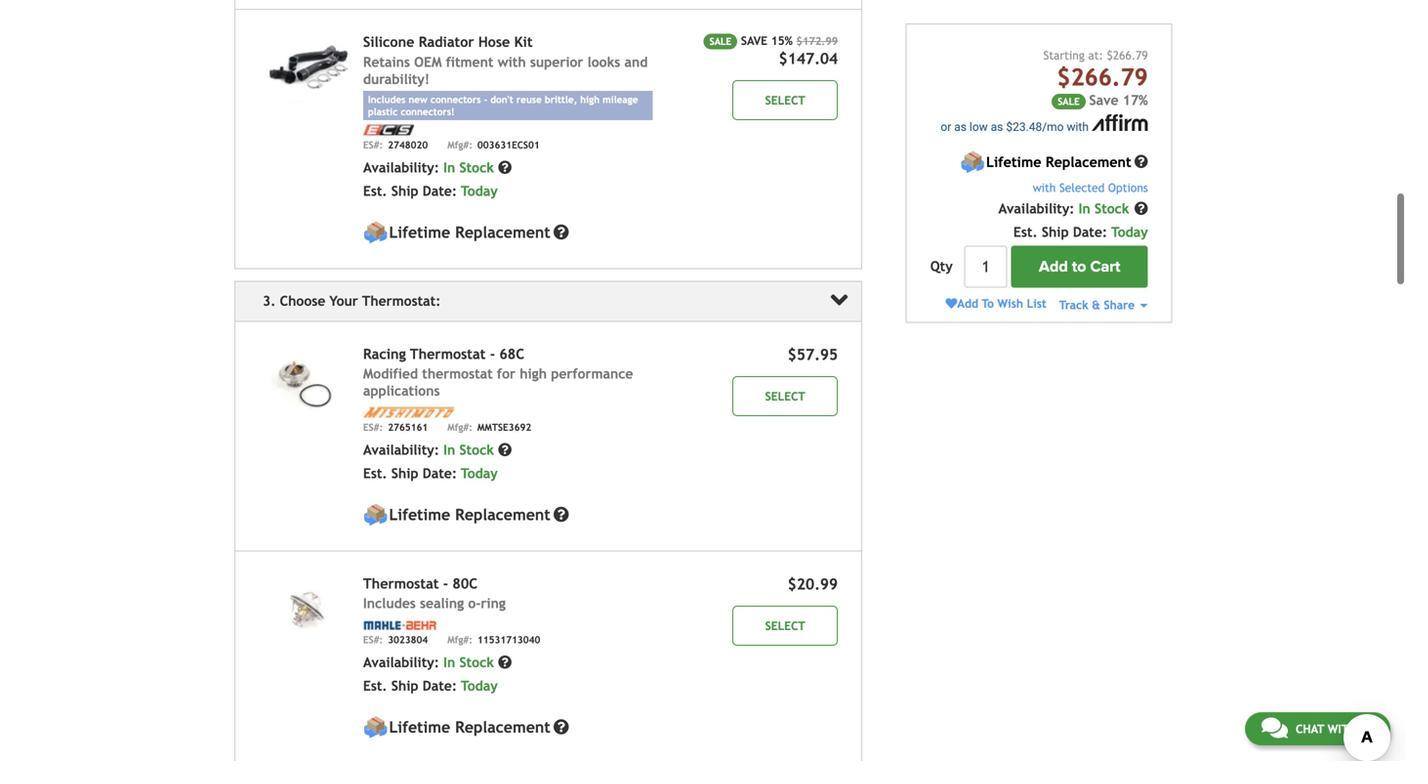 Task type: vqa. For each thing, say whether or not it's contained in the screenshot.
text box
yes



Task type: describe. For each thing, give the bounding box(es) containing it.
lifetime for this product is lifetime replacement eligible icon associated with 20.99
[[389, 718, 451, 736]]

comments image
[[1262, 716, 1289, 740]]

thermostat inside thermostat - 80c includes sealing o-ring
[[363, 575, 439, 592]]

0 vertical spatial question circle image
[[1135, 155, 1149, 168]]

this product is lifetime replacement eligible image for 57.95
[[363, 503, 388, 527]]

availability: down "2748020"
[[363, 160, 440, 175]]

ring
[[481, 596, 506, 611]]

sale inside starting at: $ 266.79 266.79 sale save 17 %
[[1058, 96, 1080, 107]]

applications
[[363, 383, 440, 399]]

qty
[[931, 258, 953, 274]]

lifetime for topmost this product is lifetime replacement eligible icon
[[987, 154, 1042, 170]]

cart
[[1091, 257, 1121, 276]]

today down 11531713040 on the bottom of the page
[[461, 678, 498, 694]]

high inside racing thermostat - 68c modified thermostat for high performance applications
[[520, 366, 547, 382]]

68c
[[500, 346, 525, 362]]

availability: in stock down "2748020"
[[363, 160, 498, 175]]

to
[[1073, 257, 1087, 276]]

connectors
[[431, 94, 481, 105]]

starting at: $ 266.79 266.79 sale save 17 %
[[1044, 48, 1149, 108]]

radiator
[[419, 34, 474, 50]]

mishimoto image
[[363, 407, 461, 418]]

2748020
[[388, 139, 428, 150]]

includes inside silicone radiator hose kit retains oem fitment with superior looks and durability! includes new connectors - don't reuse brittle, high mileage plastic connectors!
[[368, 94, 406, 105]]

add to wish list
[[958, 296, 1047, 310]]

2 vertical spatial with
[[1328, 722, 1357, 736]]

or as low as $23.48/mo with  - affirm financing (opens in modal) element
[[931, 114, 1149, 134]]

in down mishimoto "image"
[[444, 442, 456, 458]]

replacement for this product is lifetime replacement eligible icon associated with 20.99
[[455, 718, 551, 736]]

racing
[[363, 346, 406, 362]]

lifetime for 57.95 this product is lifetime replacement eligible icon
[[389, 506, 451, 524]]

date: up add to cart
[[1074, 224, 1108, 240]]

high inside silicone radiator hose kit retains oem fitment with superior looks and durability! includes new connectors - don't reuse brittle, high mileage plastic connectors!
[[581, 94, 600, 105]]

- inside racing thermostat - 68c modified thermostat for high performance applications
[[490, 346, 495, 362]]

lifetime replacement for topmost this product is lifetime replacement eligible icon
[[987, 154, 1132, 170]]

chat with us
[[1296, 722, 1375, 736]]

availability: down the 2765161
[[363, 442, 440, 458]]

mmtse3692
[[478, 421, 532, 433]]

ship down "2748020"
[[392, 183, 419, 199]]

silicone
[[363, 34, 415, 50]]

date: down 3023804
[[423, 678, 457, 694]]

23.48
[[1013, 120, 1043, 134]]

1 as from the left
[[955, 120, 967, 134]]

1 vertical spatial question circle image
[[1135, 202, 1149, 215]]

est. down mahle behr image
[[363, 678, 387, 694]]

today up cart
[[1112, 224, 1149, 240]]

connectors!
[[401, 106, 455, 117]]

est. ship date: today down the 2765161
[[363, 465, 498, 481]]

to
[[982, 296, 995, 310]]

ship up the add to cart button
[[1042, 224, 1069, 240]]

durability!
[[363, 71, 430, 87]]

thermostat
[[422, 366, 493, 382]]

15%
[[771, 34, 793, 48]]

lifetime for this product is lifetime replacement eligible image
[[389, 223, 451, 241]]

angle down image
[[831, 286, 848, 314]]

availability: down the selected
[[999, 201, 1075, 216]]

options
[[1109, 181, 1149, 194]]

add to wish list link
[[946, 296, 1047, 310]]

replacement for topmost this product is lifetime replacement eligible icon
[[1046, 154, 1132, 170]]

and
[[625, 54, 648, 70]]

availability: in stock down 3023804
[[363, 655, 498, 670]]

in down 'connectors!'
[[444, 160, 456, 175]]

stock down mmtse3692
[[460, 442, 494, 458]]

mileage
[[603, 94, 638, 105]]

lifetime replacement for this product is lifetime replacement eligible image
[[389, 223, 551, 241]]

save
[[1090, 92, 1119, 108]]

replacement for this product is lifetime replacement eligible image
[[455, 223, 551, 241]]

o-
[[468, 596, 481, 611]]

superior
[[530, 54, 584, 70]]

80c
[[453, 575, 478, 592]]

racing thermostat - 68c modified thermostat for high performance applications
[[363, 346, 634, 399]]

heart image
[[946, 297, 958, 309]]

add for add to wish list
[[958, 296, 979, 310]]

wish
[[998, 296, 1024, 310]]

2 as from the left
[[991, 120, 1004, 134]]

&
[[1093, 298, 1101, 311]]

looks
[[588, 54, 621, 70]]

0 vertical spatial 266.79
[[1114, 48, 1149, 62]]

track & share
[[1060, 298, 1139, 311]]

thermostat inside racing thermostat - 68c modified thermostat for high performance applications
[[410, 346, 486, 362]]

fitment
[[446, 54, 494, 70]]

est. down mishimoto "image"
[[363, 465, 387, 481]]

new
[[409, 94, 428, 105]]

brittle,
[[545, 94, 578, 105]]

add to cart
[[1040, 257, 1121, 276]]

1 vertical spatial 266.79
[[1071, 64, 1149, 91]]

mahle behr image
[[363, 620, 437, 630]]



Task type: locate. For each thing, give the bounding box(es) containing it.
kit
[[515, 34, 533, 50]]

performance
[[551, 366, 634, 382]]

question circle image
[[498, 161, 512, 174], [554, 224, 569, 240], [498, 443, 512, 457], [554, 506, 569, 522], [498, 656, 512, 669]]

us
[[1361, 722, 1375, 736]]

replacement
[[1046, 154, 1132, 170], [455, 223, 551, 241], [455, 506, 551, 524], [455, 718, 551, 736]]

est. ship date: today up add to cart
[[1014, 224, 1149, 240]]

with for kit
[[498, 54, 526, 70]]

this product is lifetime replacement eligible image
[[363, 220, 388, 245]]

hose
[[479, 34, 510, 50]]

0 vertical spatial -
[[484, 94, 488, 105]]

lifetime replacement down 11531713040 on the bottom of the page
[[389, 718, 551, 736]]

availability: in stock
[[363, 160, 498, 175], [999, 201, 1134, 216], [363, 442, 498, 458], [363, 655, 498, 670]]

selected options
[[1060, 181, 1149, 194]]

includes
[[368, 94, 406, 105], [363, 596, 416, 611]]

add to cart button
[[1012, 246, 1149, 288]]

- left 80c
[[443, 575, 449, 592]]

retains
[[363, 54, 410, 70]]

lifetime replacement for this product is lifetime replacement eligible icon associated with 20.99
[[389, 718, 551, 736]]

$
[[1108, 48, 1114, 62], [1007, 120, 1013, 134]]

- left 68c
[[490, 346, 495, 362]]

147.04
[[788, 50, 839, 68]]

list
[[1027, 296, 1047, 310]]

1 vertical spatial thermostat
[[363, 575, 439, 592]]

%
[[1139, 92, 1149, 108]]

starting
[[1044, 48, 1085, 62]]

don't
[[491, 94, 514, 105]]

add inside button
[[1040, 257, 1069, 276]]

0 vertical spatial sale
[[710, 36, 732, 47]]

2 vertical spatial question circle image
[[554, 719, 569, 735]]

0 horizontal spatial with
[[498, 54, 526, 70]]

availability:
[[363, 160, 440, 175], [999, 201, 1075, 216], [363, 442, 440, 458], [363, 655, 440, 670]]

add left to on the top of the page
[[1040, 257, 1069, 276]]

None text field
[[965, 246, 1008, 288]]

sale save 15% $172.99 147.04
[[710, 34, 839, 68]]

with
[[498, 54, 526, 70], [1067, 120, 1089, 134], [1328, 722, 1357, 736]]

stock
[[460, 160, 494, 175], [1095, 201, 1130, 216], [460, 442, 494, 458], [460, 655, 494, 670]]

20.99
[[797, 575, 839, 593]]

with inside silicone radiator hose kit retains oem fitment with superior looks and durability! includes new connectors - don't reuse brittle, high mileage plastic connectors!
[[498, 54, 526, 70]]

includes up mahle behr image
[[363, 596, 416, 611]]

lifetime down or as low as $ 23.48 /mo with
[[987, 154, 1042, 170]]

add left to
[[958, 296, 979, 310]]

1 horizontal spatial with
[[1067, 120, 1089, 134]]

today down mmtse3692
[[461, 465, 498, 481]]

lifetime right this product is lifetime replacement eligible image
[[389, 223, 451, 241]]

replacement up the selected
[[1046, 154, 1132, 170]]

oem
[[414, 54, 442, 70]]

0 vertical spatial add
[[1040, 257, 1069, 276]]

1 vertical spatial high
[[520, 366, 547, 382]]

chat
[[1296, 722, 1325, 736]]

0 vertical spatial thermostat
[[410, 346, 486, 362]]

at:
[[1089, 48, 1104, 62]]

this product is lifetime replacement eligible image for 20.99
[[363, 715, 388, 740]]

replacement down 11531713040 on the bottom of the page
[[455, 718, 551, 736]]

stock down 11531713040 on the bottom of the page
[[460, 655, 494, 670]]

track & share button
[[1060, 298, 1149, 311]]

sale inside sale save 15% $172.99 147.04
[[710, 36, 732, 47]]

modified
[[363, 366, 418, 382]]

includes up plastic
[[368, 94, 406, 105]]

availability: down 3023804
[[363, 655, 440, 670]]

1 horizontal spatial $
[[1108, 48, 1114, 62]]

date: down the 2765161
[[423, 465, 457, 481]]

availability: in stock down the selected
[[999, 201, 1134, 216]]

for
[[497, 366, 516, 382]]

silicone radiator hose kit retains oem fitment with superior looks and durability! includes new connectors - don't reuse brittle, high mileage plastic connectors!
[[363, 34, 648, 117]]

add
[[1040, 257, 1069, 276], [958, 296, 979, 310]]

- left don't
[[484, 94, 488, 105]]

0 vertical spatial high
[[581, 94, 600, 105]]

as right low
[[991, 120, 1004, 134]]

est.
[[363, 183, 387, 199], [1014, 224, 1038, 240], [363, 465, 387, 481], [363, 678, 387, 694]]

as right or
[[955, 120, 967, 134]]

with for as
[[1067, 120, 1089, 134]]

$ right low
[[1007, 120, 1013, 134]]

in down 'sealing'
[[444, 655, 456, 670]]

ship down the 2765161
[[392, 465, 419, 481]]

availability: in stock down the 2765161
[[363, 442, 498, 458]]

$ right at: at the top right
[[1108, 48, 1114, 62]]

today down 003631ecs01
[[461, 183, 498, 199]]

share
[[1104, 298, 1135, 311]]

2765161
[[388, 421, 428, 433]]

1 vertical spatial sale
[[1058, 96, 1080, 107]]

266.79 up "save" at the right of the page
[[1071, 64, 1149, 91]]

save
[[741, 34, 768, 48]]

or as low as $ 23.48 /mo with
[[941, 120, 1092, 134]]

thermostat - 80c includes sealing o-ring
[[363, 575, 506, 611]]

0 vertical spatial includes
[[368, 94, 406, 105]]

1 horizontal spatial high
[[581, 94, 600, 105]]

est. ship date: today down 3023804
[[363, 678, 498, 694]]

1 vertical spatial includes
[[363, 596, 416, 611]]

lifetime replacement
[[987, 154, 1132, 170], [389, 223, 551, 241], [389, 506, 551, 524], [389, 718, 551, 736]]

est. up this product is lifetime replacement eligible image
[[363, 183, 387, 199]]

est. ship date: today down "2748020"
[[363, 183, 498, 199]]

includes inside thermostat - 80c includes sealing o-ring
[[363, 596, 416, 611]]

reuse
[[517, 94, 542, 105]]

0 vertical spatial $
[[1108, 48, 1114, 62]]

$ inside starting at: $ 266.79 266.79 sale save 17 %
[[1108, 48, 1114, 62]]

sale
[[710, 36, 732, 47], [1058, 96, 1080, 107]]

1 horizontal spatial -
[[484, 94, 488, 105]]

2 horizontal spatial -
[[490, 346, 495, 362]]

thermostat up mahle behr image
[[363, 575, 439, 592]]

ecs image
[[363, 124, 414, 135]]

question circle image
[[1135, 155, 1149, 168], [1135, 202, 1149, 215], [554, 719, 569, 735]]

2 vertical spatial this product is lifetime replacement eligible image
[[363, 715, 388, 740]]

0 horizontal spatial high
[[520, 366, 547, 382]]

11531713040
[[478, 634, 541, 645]]

est. ship date: today
[[363, 183, 498, 199], [1014, 224, 1149, 240], [363, 465, 498, 481], [363, 678, 498, 694]]

/mo
[[1043, 120, 1064, 134]]

high
[[581, 94, 600, 105], [520, 366, 547, 382]]

3023804
[[388, 634, 428, 645]]

1 horizontal spatial sale
[[1058, 96, 1080, 107]]

ship
[[392, 183, 419, 199], [1042, 224, 1069, 240], [392, 465, 419, 481], [392, 678, 419, 694]]

high right for
[[520, 366, 547, 382]]

lifetime replacement up 80c
[[389, 506, 551, 524]]

1 horizontal spatial as
[[991, 120, 1004, 134]]

as
[[955, 120, 967, 134], [991, 120, 1004, 134]]

high right brittle,
[[581, 94, 600, 105]]

17
[[1123, 92, 1139, 108]]

in down the selected
[[1079, 201, 1091, 216]]

low
[[970, 120, 988, 134]]

stock down 003631ecs01
[[460, 160, 494, 175]]

lifetime replacement for 57.95 this product is lifetime replacement eligible icon
[[389, 506, 551, 524]]

lifetime
[[987, 154, 1042, 170], [389, 223, 451, 241], [389, 506, 451, 524], [389, 718, 451, 736]]

1 vertical spatial add
[[958, 296, 979, 310]]

266.79
[[1114, 48, 1149, 62], [1071, 64, 1149, 91]]

stock down selected options
[[1095, 201, 1130, 216]]

0 horizontal spatial add
[[958, 296, 979, 310]]

date: down "2748020"
[[423, 183, 457, 199]]

sealing
[[420, 596, 464, 611]]

0 vertical spatial this product is lifetime replacement eligible image
[[961, 150, 985, 174]]

replacement up 80c
[[455, 506, 551, 524]]

lifetime down 3023804
[[389, 718, 451, 736]]

thermostat
[[410, 346, 486, 362], [363, 575, 439, 592]]

0 horizontal spatial -
[[443, 575, 449, 592]]

with left us
[[1328, 722, 1357, 736]]

sale up /mo
[[1058, 96, 1080, 107]]

today
[[461, 183, 498, 199], [1112, 224, 1149, 240], [461, 465, 498, 481], [461, 678, 498, 694]]

- inside silicone radiator hose kit retains oem fitment with superior looks and durability! includes new connectors - don't reuse brittle, high mileage plastic connectors!
[[484, 94, 488, 105]]

1 vertical spatial with
[[1067, 120, 1089, 134]]

in
[[444, 160, 456, 175], [1079, 201, 1091, 216], [444, 442, 456, 458], [444, 655, 456, 670]]

lifetime replacement up the selected
[[987, 154, 1132, 170]]

57.95
[[797, 346, 839, 363]]

date:
[[423, 183, 457, 199], [1074, 224, 1108, 240], [423, 465, 457, 481], [423, 678, 457, 694]]

replacement for 57.95 this product is lifetime replacement eligible icon
[[455, 506, 551, 524]]

replacement down 003631ecs01
[[455, 223, 551, 241]]

003631ecs01
[[478, 139, 540, 150]]

1 vertical spatial this product is lifetime replacement eligible image
[[363, 503, 388, 527]]

0 vertical spatial with
[[498, 54, 526, 70]]

add for add to cart
[[1040, 257, 1069, 276]]

2 vertical spatial -
[[443, 575, 449, 592]]

ship down 3023804
[[392, 678, 419, 694]]

2 horizontal spatial with
[[1328, 722, 1357, 736]]

1 vertical spatial $
[[1007, 120, 1013, 134]]

selected
[[1060, 181, 1105, 194]]

- inside thermostat - 80c includes sealing o-ring
[[443, 575, 449, 592]]

lifetime up thermostat - 80c includes sealing o-ring
[[389, 506, 451, 524]]

track
[[1060, 298, 1089, 311]]

plastic
[[368, 106, 398, 117]]

0 horizontal spatial as
[[955, 120, 967, 134]]

0 horizontal spatial sale
[[710, 36, 732, 47]]

chat with us link
[[1246, 712, 1391, 745]]

266.79 right at: at the top right
[[1114, 48, 1149, 62]]

sale left the save
[[710, 36, 732, 47]]

with down the kit
[[498, 54, 526, 70]]

est. up the add to cart button
[[1014, 224, 1038, 240]]

or
[[941, 120, 952, 134]]

with right /mo
[[1067, 120, 1089, 134]]

lifetime replacement right this product is lifetime replacement eligible image
[[389, 223, 551, 241]]

1 horizontal spatial add
[[1040, 257, 1069, 276]]

$172.99
[[797, 35, 839, 48]]

this product is lifetime replacement eligible image
[[961, 150, 985, 174], [363, 503, 388, 527], [363, 715, 388, 740]]

thermostat up thermostat
[[410, 346, 486, 362]]

-
[[484, 94, 488, 105], [490, 346, 495, 362], [443, 575, 449, 592]]

0 horizontal spatial $
[[1007, 120, 1013, 134]]

1 vertical spatial -
[[490, 346, 495, 362]]



